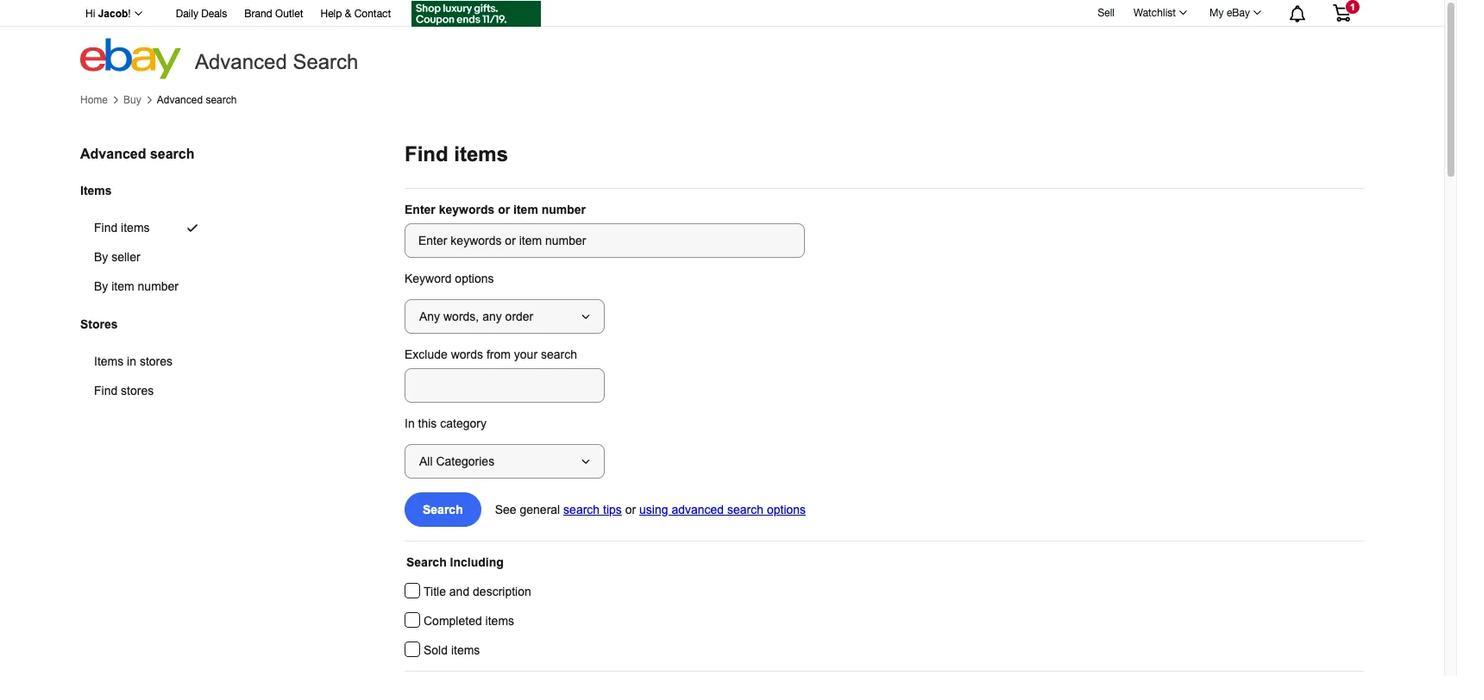 Task type: describe. For each thing, give the bounding box(es) containing it.
ebay
[[1227, 7, 1250, 19]]

deals
[[201, 8, 227, 20]]

item inside "link"
[[111, 280, 134, 293]]

Exclude words from your search text field
[[405, 368, 605, 403]]

sold
[[424, 644, 448, 657]]

items down 'completed items'
[[451, 644, 480, 657]]

my
[[1210, 7, 1224, 19]]

search button
[[405, 493, 481, 527]]

in this category
[[405, 417, 486, 430]]

buy
[[123, 94, 141, 106]]

title and description
[[424, 585, 531, 599]]

hi jacob !
[[85, 8, 131, 20]]

brand outlet
[[244, 8, 303, 20]]

banner containing sell
[[76, 0, 1364, 79]]

search down advanced search
[[206, 94, 237, 106]]

category
[[440, 417, 486, 430]]

items for items in stores
[[94, 355, 124, 369]]

stores inside items in stores link
[[140, 355, 173, 369]]

seller
[[111, 250, 140, 264]]

number inside "link"
[[138, 280, 179, 293]]

1 link
[[1322, 0, 1361, 25]]

1 horizontal spatial item
[[513, 203, 538, 217]]

contact
[[354, 8, 391, 20]]

items up enter keywords or item number
[[454, 142, 508, 166]]

search for search button
[[423, 503, 463, 517]]

0 vertical spatial or
[[498, 203, 510, 217]]

buy link
[[123, 94, 141, 106]]

daily
[[176, 8, 198, 20]]

title
[[424, 585, 446, 599]]

in
[[127, 355, 136, 369]]

using
[[639, 503, 668, 517]]

description
[[473, 585, 531, 599]]

and
[[449, 585, 469, 599]]

find for find items link
[[94, 221, 118, 235]]

keywords
[[439, 203, 495, 217]]

1 vertical spatial advanced search
[[80, 147, 195, 161]]

sell link
[[1090, 7, 1122, 19]]

brand
[[244, 8, 272, 20]]

keyword options
[[405, 272, 494, 286]]

outlet
[[275, 8, 303, 20]]

1 vertical spatial advanced
[[157, 94, 203, 106]]

0 vertical spatial search
[[293, 50, 358, 73]]

1 vertical spatial or
[[625, 503, 636, 517]]

search for search including
[[406, 556, 447, 569]]

items for items
[[80, 183, 112, 197]]

1 horizontal spatial options
[[767, 503, 806, 517]]

find stores link
[[80, 376, 214, 406]]

see general search tips or using advanced search options
[[495, 503, 806, 517]]

by for by seller
[[94, 250, 108, 264]]

completed
[[424, 614, 482, 628]]

tips
[[603, 503, 622, 517]]

items up seller
[[121, 221, 150, 235]]

1
[[1350, 2, 1355, 12]]

0 vertical spatial find
[[405, 142, 448, 166]]



Task type: vqa. For each thing, say whether or not it's contained in the screenshot.
rightmost number
yes



Task type: locate. For each thing, give the bounding box(es) containing it.
exclude
[[405, 348, 448, 361]]

search right advanced
[[727, 503, 763, 517]]

advanced search down buy link
[[80, 147, 195, 161]]

my ebay
[[1210, 7, 1250, 19]]

1 vertical spatial number
[[138, 280, 179, 293]]

search
[[293, 50, 358, 73], [423, 503, 463, 517], [406, 556, 447, 569]]

0 vertical spatial advanced search
[[157, 94, 237, 106]]

search up the search including
[[423, 503, 463, 517]]

daily deals link
[[176, 5, 227, 24]]

1 horizontal spatial find items
[[405, 142, 508, 166]]

by seller link
[[80, 243, 220, 272]]

advanced search
[[195, 50, 358, 73]]

Enter keywords or item number text field
[[405, 223, 805, 258]]

by inside "link"
[[94, 280, 108, 293]]

search including
[[406, 556, 504, 569]]

1 horizontal spatial or
[[625, 503, 636, 517]]

by down by seller
[[94, 280, 108, 293]]

find items up seller
[[94, 221, 150, 235]]

stores down items in stores
[[121, 384, 154, 398]]

1 vertical spatial options
[[767, 503, 806, 517]]

this
[[418, 417, 437, 430]]

find items
[[405, 142, 508, 166], [94, 221, 150, 235]]

general
[[520, 503, 560, 517]]

stores
[[80, 317, 118, 331]]

home
[[80, 94, 108, 106]]

your
[[514, 348, 537, 361]]

brand outlet link
[[244, 5, 303, 24]]

watchlist
[[1133, 7, 1176, 19]]

find up enter
[[405, 142, 448, 166]]

exclude words from your search
[[405, 348, 577, 361]]

advanced search
[[157, 94, 237, 106], [80, 147, 195, 161]]

0 horizontal spatial options
[[455, 272, 494, 286]]

items down description
[[485, 614, 514, 628]]

search tips link
[[563, 503, 622, 517]]

search down help
[[293, 50, 358, 73]]

1 by from the top
[[94, 250, 108, 264]]

advanced
[[671, 503, 724, 517]]

search up the title
[[406, 556, 447, 569]]

advanced right buy
[[157, 94, 203, 106]]

find for find stores link
[[94, 384, 118, 398]]

!
[[128, 8, 131, 20]]

0 vertical spatial options
[[455, 272, 494, 286]]

0 vertical spatial items
[[80, 183, 112, 197]]

enter keywords or item number
[[405, 203, 586, 217]]

help
[[320, 8, 342, 20]]

items in stores link
[[80, 347, 214, 376]]

items left in at bottom left
[[94, 355, 124, 369]]

0 horizontal spatial or
[[498, 203, 510, 217]]

words
[[451, 348, 483, 361]]

0 vertical spatial find items
[[405, 142, 508, 166]]

stores
[[140, 355, 173, 369], [121, 384, 154, 398]]

1 vertical spatial by
[[94, 280, 108, 293]]

1 vertical spatial search
[[423, 503, 463, 517]]

stores right in at bottom left
[[140, 355, 173, 369]]

keyword
[[405, 272, 452, 286]]

jacob
[[98, 8, 128, 20]]

search left tips
[[563, 503, 600, 517]]

find items up keywords
[[405, 142, 508, 166]]

items
[[454, 142, 508, 166], [121, 221, 150, 235], [485, 614, 514, 628], [451, 644, 480, 657]]

in
[[405, 417, 415, 430]]

account navigation
[[76, 0, 1364, 29]]

0 horizontal spatial item
[[111, 280, 134, 293]]

completed items
[[424, 614, 514, 628]]

enter
[[405, 203, 435, 217]]

by seller
[[94, 250, 140, 264]]

item
[[513, 203, 538, 217], [111, 280, 134, 293]]

1 vertical spatial find items
[[94, 221, 150, 235]]

hi
[[85, 8, 95, 20]]

find up by seller
[[94, 221, 118, 235]]

including
[[450, 556, 504, 569]]

find items link
[[80, 213, 220, 243]]

1 vertical spatial item
[[111, 280, 134, 293]]

using advanced search options link
[[639, 503, 806, 517]]

help & contact
[[320, 8, 391, 20]]

number up 'enter keywords or item number' 'text box' at the top of page
[[541, 203, 586, 217]]

items
[[80, 183, 112, 197], [94, 355, 124, 369]]

0 vertical spatial number
[[541, 203, 586, 217]]

banner
[[76, 0, 1364, 79]]

search
[[206, 94, 237, 106], [150, 147, 195, 161], [541, 348, 577, 361], [563, 503, 600, 517], [727, 503, 763, 517]]

advanced down 'brand'
[[195, 50, 287, 73]]

or
[[498, 203, 510, 217], [625, 503, 636, 517]]

see
[[495, 503, 516, 517]]

1 vertical spatial stores
[[121, 384, 154, 398]]

by left seller
[[94, 250, 108, 264]]

2 vertical spatial advanced
[[80, 147, 146, 161]]

advanced search right buy link
[[157, 94, 237, 106]]

0 vertical spatial stores
[[140, 355, 173, 369]]

&
[[345, 8, 351, 20]]

2 vertical spatial search
[[406, 556, 447, 569]]

item right keywords
[[513, 203, 538, 217]]

find
[[405, 142, 448, 166], [94, 221, 118, 235], [94, 384, 118, 398]]

0 vertical spatial item
[[513, 203, 538, 217]]

advanced down buy
[[80, 147, 146, 161]]

my ebay link
[[1200, 3, 1269, 23]]

get the coupon image
[[412, 1, 541, 27]]

search right your
[[541, 348, 577, 361]]

find stores
[[94, 384, 154, 398]]

0 vertical spatial advanced
[[195, 50, 287, 73]]

items in stores
[[94, 355, 173, 369]]

or right tips
[[625, 503, 636, 517]]

2 vertical spatial find
[[94, 384, 118, 398]]

number
[[541, 203, 586, 217], [138, 280, 179, 293]]

item down seller
[[111, 280, 134, 293]]

daily deals
[[176, 8, 227, 20]]

advanced search link
[[157, 94, 237, 106]]

0 horizontal spatial find items
[[94, 221, 150, 235]]

search down advanced search link
[[150, 147, 195, 161]]

stores inside find stores link
[[121, 384, 154, 398]]

by item number link
[[80, 272, 220, 301]]

sell
[[1098, 7, 1115, 19]]

help & contact link
[[320, 5, 391, 24]]

or right keywords
[[498, 203, 510, 217]]

2 by from the top
[[94, 280, 108, 293]]

by
[[94, 250, 108, 264], [94, 280, 108, 293]]

1 horizontal spatial number
[[541, 203, 586, 217]]

options
[[455, 272, 494, 286], [767, 503, 806, 517]]

home link
[[80, 94, 108, 106]]

1 vertical spatial items
[[94, 355, 124, 369]]

items up find items link
[[80, 183, 112, 197]]

advanced
[[195, 50, 287, 73], [157, 94, 203, 106], [80, 147, 146, 161]]

by item number
[[94, 280, 179, 293]]

watchlist link
[[1124, 3, 1195, 23]]

sold items
[[424, 644, 480, 657]]

1 vertical spatial find
[[94, 221, 118, 235]]

search inside search button
[[423, 503, 463, 517]]

0 vertical spatial by
[[94, 250, 108, 264]]

by for by item number
[[94, 280, 108, 293]]

0 horizontal spatial number
[[138, 280, 179, 293]]

from
[[486, 348, 511, 361]]

find down items in stores
[[94, 384, 118, 398]]

number down the by seller link
[[138, 280, 179, 293]]



